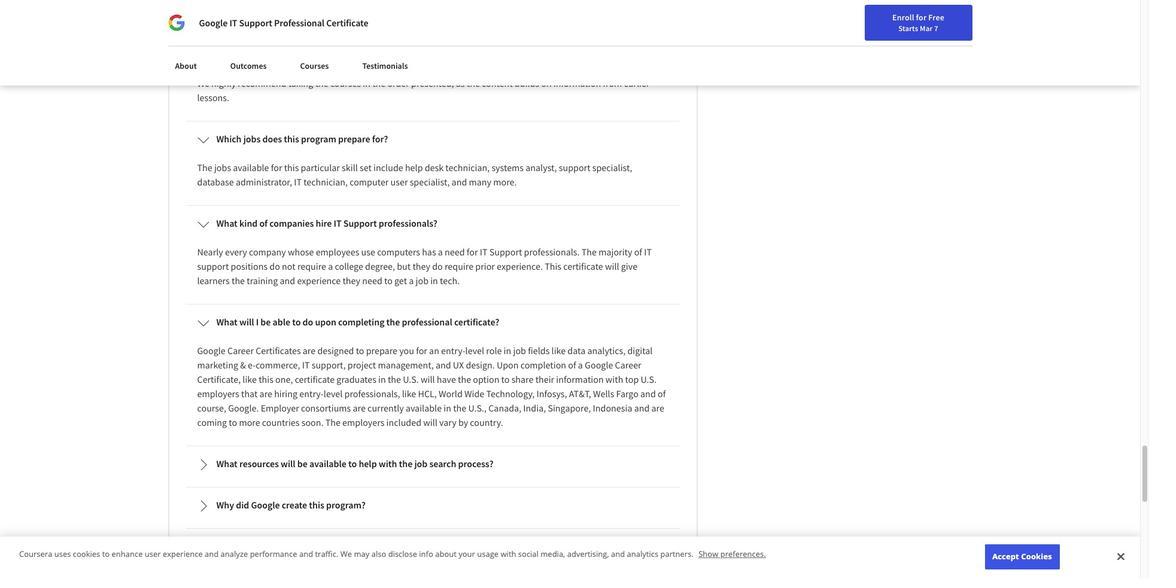 Task type: describe. For each thing, give the bounding box(es) containing it.
jobs for which
[[244, 133, 261, 145]]

to up project
[[356, 345, 364, 357]]

certificate inside google career certificates are designed to prepare you for an entry-level role in job fields like data analytics, digital marketing & e-commerce, it support, project management, and ux design. upon completion of a google career certificate, like this one, certificate graduates in the u.s. will have the option to share their information with top u.s. employers that are hiring entry-level professionals, like hcl, world wide technology, infosys, at&t, wells fargo and of course, google. employer consortiums are currently available in the u.s., canada, india, singapore, indonesia and are coming to more countries soon. the employers included will vary by country.
[[295, 374, 335, 386]]

professionals.
[[524, 246, 580, 258]]

job inside 'dropdown button'
[[415, 458, 428, 470]]

process?
[[458, 458, 494, 470]]

companies
[[270, 218, 314, 229]]

many
[[469, 176, 492, 188]]

career inside 'none! whether you're completely new to the job field or have had some exposure, a google career certificate is the right program for you.'
[[562, 0, 588, 5]]

to inside nearly every company whose employees use computers has a need for it support professionals. the majority of it support positions do not require a college degree, but they do require prior experience. this certificate will give learners the training and experience they need to get a job in tech.
[[384, 275, 393, 287]]

professional
[[402, 316, 453, 328]]

it right the majority
[[644, 246, 652, 258]]

e-
[[248, 359, 256, 371]]

prepare inside dropdown button
[[338, 133, 370, 145]]

what kind of companies hire it support professionals?
[[216, 218, 438, 229]]

the down ux
[[458, 374, 471, 386]]

mar
[[920, 23, 933, 33]]

management,
[[378, 359, 434, 371]]

search
[[430, 458, 457, 470]]

this inside google career certificates are designed to prepare you for an entry-level role in job fields like data analytics, digital marketing & e-commerce, it support, project management, and ux design. upon completion of a google career certificate, like this one, certificate graduates in the u.s. will have the option to share their information with top u.s. employers that are hiring entry-level professionals, like hcl, world wide technology, infosys, at&t, wells fargo and of course, google. employer consortiums are currently available in the u.s., canada, india, singapore, indonesia and are coming to more countries soon. the employers included will vary by country.
[[259, 374, 274, 386]]

in inside nearly every company whose employees use computers has a need for it support professionals. the majority of it support positions do not require a college degree, but they do require prior experience. this certificate will give learners the training and experience they need to get a job in tech.
[[431, 275, 438, 287]]

and down "fargo"
[[635, 403, 650, 415]]

this right does
[[284, 133, 299, 145]]

one,
[[276, 374, 293, 386]]

0 vertical spatial they
[[413, 261, 431, 273]]

the inside what resources will be available to help with the job search process? 'dropdown button'
[[399, 458, 413, 470]]

it inside google career certificates are designed to prepare you for an entry-level role in job fields like data analytics, digital marketing & e-commerce, it support, project management, and ux design. upon completion of a google career certificate, like this one, certificate graduates in the u.s. will have the option to share their information with top u.s. employers that are hiring entry-level professionals, like hcl, world wide technology, infosys, at&t, wells fargo and of course, google. employer consortiums are currently available in the u.s., canada, india, singapore, indonesia and are coming to more countries soon. the employers included will vary by country.
[[302, 359, 310, 371]]

which jobs does this program prepare for?
[[216, 133, 388, 145]]

completion
[[521, 359, 567, 371]]

google down 'analytics,'
[[585, 359, 613, 371]]

job inside nearly every company whose employees use computers has a need for it support professionals. the majority of it support positions do not require a college degree, but they do require prior experience. this certificate will give learners the training and experience they need to get a job in tech.
[[416, 275, 429, 287]]

the down testimonials
[[373, 77, 386, 89]]

and inside 'the jobs available for this particular skill set include help desk technician, systems analyst, support specialist, database administrator, it technician, computer user specialist, and many more.'
[[452, 176, 467, 188]]

will up 'hcl,'
[[421, 374, 435, 386]]

it up prior
[[480, 246, 488, 258]]

this right the create
[[309, 500, 324, 512]]

a right has
[[438, 246, 443, 258]]

are right the indonesia
[[652, 403, 665, 415]]

2 horizontal spatial do
[[432, 261, 443, 273]]

what for what kind of companies hire it support professionals?
[[216, 218, 238, 229]]

wells
[[593, 388, 615, 400]]

opens in a new tab image
[[303, 503, 313, 512]]

what will i be able to do upon completing the professional certificate?
[[216, 316, 500, 328]]

it inside dropdown button
[[334, 218, 342, 229]]

professionals,
[[345, 388, 400, 400]]

available inside 'the jobs available for this particular skill set include help desk technician, systems analyst, support specialist, database administrator, it technician, computer user specialist, and many more.'
[[233, 162, 269, 174]]

builds
[[515, 77, 540, 89]]

show preferences. link
[[699, 549, 766, 560]]

1 vertical spatial employers
[[343, 417, 385, 429]]

1 horizontal spatial need
[[445, 246, 465, 258]]

analyst,
[[526, 162, 557, 174]]

accept cookies
[[993, 552, 1053, 563]]

program inside 'none! whether you're completely new to the job field or have had some exposure, a google career certificate is the right program for you.'
[[218, 7, 253, 19]]

partners.
[[661, 549, 694, 560]]

english button
[[889, 0, 962, 39]]

to down upon
[[502, 374, 510, 386]]

and left traffic. on the left bottom of the page
[[299, 549, 313, 560]]

systems
[[492, 162, 524, 174]]

privacy alert dialog
[[0, 537, 1141, 580]]

you're
[[259, 0, 284, 5]]

marketing
[[197, 359, 238, 371]]

degree,
[[365, 261, 395, 273]]

enroll for free starts mar 7
[[893, 12, 945, 33]]

more.
[[494, 176, 517, 188]]

are down professionals,
[[353, 403, 366, 415]]

the down management,
[[388, 374, 401, 386]]

in inside we highly recommend taking the courses in the order presented, as the content builds on information from earlier lessons.
[[363, 77, 371, 89]]

from
[[603, 77, 622, 89]]

1 u.s. from the left
[[403, 374, 419, 386]]

will inside nearly every company whose employees use computers has a need for it support professionals. the majority of it support positions do not require a college degree, but they do require prior experience. this certificate will give learners the training and experience they need to get a job in tech.
[[605, 261, 620, 273]]

1 require from the left
[[298, 261, 326, 273]]

option
[[473, 374, 500, 386]]

google down none! on the top of the page
[[199, 17, 228, 29]]

program?
[[326, 500, 366, 512]]

google up marketing
[[197, 345, 226, 357]]

countries
[[262, 417, 300, 429]]

share
[[512, 374, 534, 386]]

database
[[197, 176, 234, 188]]

accept
[[993, 552, 1020, 563]]

of inside nearly every company whose employees use computers has a need for it support professionals. the majority of it support positions do not require a college degree, but they do require prior experience. this certificate will give learners the training and experience they need to get a job in tech.
[[635, 246, 643, 258]]

and left analyze
[[205, 549, 219, 560]]

but
[[397, 261, 411, 273]]

upon
[[497, 359, 519, 371]]

training
[[247, 275, 278, 287]]

2 horizontal spatial like
[[552, 345, 566, 357]]

what for what will i be able to do upon completing the professional certificate?
[[216, 316, 238, 328]]

be for i
[[261, 316, 271, 328]]

of inside dropdown button
[[260, 218, 268, 229]]

on
[[541, 77, 552, 89]]

help center image
[[1110, 549, 1124, 563]]

we inside privacy alert dialog
[[341, 549, 352, 560]]

cookies
[[73, 549, 100, 560]]

we highly recommend taking the courses in the order presented, as the content builds on information from earlier lessons.
[[197, 77, 652, 104]]

country.
[[470, 417, 503, 429]]

more
[[239, 417, 260, 429]]

which jobs does this program prepare for? button
[[188, 123, 678, 156]]

0 horizontal spatial support
[[239, 17, 272, 29]]

soon.
[[302, 417, 324, 429]]

set
[[360, 162, 372, 174]]

none! whether you're completely new to the job field or have had some exposure, a google career certificate is the right program for you.
[[197, 0, 657, 19]]

what will i be able to do upon completing the professional certificate? button
[[188, 307, 678, 339]]

the right as
[[467, 77, 480, 89]]

exposure,
[[484, 0, 523, 5]]

your inside privacy alert dialog
[[459, 549, 475, 560]]

the inside nearly every company whose employees use computers has a need for it support professionals. the majority of it support positions do not require a college degree, but they do require prior experience. this certificate will give learners the training and experience they need to get a job in tech.
[[232, 275, 245, 287]]

able
[[273, 316, 290, 328]]

of down "data" on the bottom of the page
[[568, 359, 576, 371]]

vary
[[440, 417, 457, 429]]

completely
[[286, 0, 331, 5]]

performance
[[250, 549, 297, 560]]

prior
[[476, 261, 495, 273]]

hiring
[[274, 388, 298, 400]]

the inside google career certificates are designed to prepare you for an entry-level role in job fields like data analytics, digital marketing & e-commerce, it support, project management, and ux design. upon completion of a google career certificate, like this one, certificate graduates in the u.s. will have the option to share their information with top u.s. employers that are hiring entry-level professionals, like hcl, world wide technology, infosys, at&t, wells fargo and of course, google. employer consortiums are currently available in the u.s., canada, india, singapore, indonesia and are coming to more countries soon. the employers included will vary by country.
[[326, 417, 341, 429]]

a right get on the top left of page
[[409, 275, 414, 287]]

analytics
[[627, 549, 659, 560]]

1 vertical spatial like
[[243, 374, 257, 386]]

about
[[175, 60, 197, 71]]

certificate,
[[197, 374, 241, 386]]

preferences.
[[721, 549, 766, 560]]

2 vertical spatial like
[[402, 388, 416, 400]]

designed
[[318, 345, 354, 357]]

certificate?
[[454, 316, 500, 328]]

and inside nearly every company whose employees use computers has a need for it support professionals. the majority of it support positions do not require a college degree, but they do require prior experience. this certificate will give learners the training and experience they need to get a job in tech.
[[280, 275, 295, 287]]

resources
[[240, 458, 279, 470]]

free
[[929, 12, 945, 23]]

cookies
[[1022, 552, 1053, 563]]

0 horizontal spatial they
[[343, 275, 361, 287]]

0 horizontal spatial entry-
[[300, 388, 324, 400]]

available inside google career certificates are designed to prepare you for an entry-level role in job fields like data analytics, digital marketing & e-commerce, it support, project management, and ux design. upon completion of a google career certificate, like this one, certificate graduates in the u.s. will have the option to share their information with top u.s. employers that are hiring entry-level professionals, like hcl, world wide technology, infosys, at&t, wells fargo and of course, google. employer consortiums are currently available in the u.s., canada, india, singapore, indonesia and are coming to more countries soon. the employers included will vary by country.
[[406, 403, 442, 415]]

certificate inside 'none! whether you're completely new to the job field or have had some exposure, a google career certificate is the right program for you.'
[[590, 0, 631, 5]]

company
[[249, 246, 286, 258]]

are up the support,
[[303, 345, 316, 357]]

be for will
[[297, 458, 308, 470]]

courses
[[330, 77, 361, 89]]

0 vertical spatial your
[[826, 14, 841, 25]]

uses
[[54, 549, 71, 560]]

taking
[[288, 77, 313, 89]]

the inside nearly every company whose employees use computers has a need for it support professionals. the majority of it support positions do not require a college degree, but they do require prior experience. this certificate will give learners the training and experience they need to get a job in tech.
[[582, 246, 597, 258]]

does
[[263, 133, 282, 145]]

in up vary
[[444, 403, 452, 415]]

courses link
[[293, 54, 336, 78]]

jobs for the
[[214, 162, 231, 174]]

user inside privacy alert dialog
[[145, 549, 161, 560]]

0 horizontal spatial do
[[270, 261, 280, 273]]

recommend
[[238, 77, 287, 89]]

will left vary
[[424, 417, 438, 429]]

hire
[[316, 218, 332, 229]]

show
[[699, 549, 719, 560]]

to inside 'dropdown button'
[[349, 458, 357, 470]]

the right new
[[362, 0, 375, 5]]

for inside 'the jobs available for this particular skill set include help desk technician, systems analyst, support specialist, database administrator, it technician, computer user specialist, and many more.'
[[271, 162, 282, 174]]

course,
[[197, 403, 226, 415]]

accept cookies button
[[985, 545, 1060, 570]]

with inside 'dropdown button'
[[379, 458, 397, 470]]

it down whether
[[230, 17, 237, 29]]

for inside enroll for free starts mar 7
[[917, 12, 927, 23]]

will inside 'dropdown button'
[[240, 316, 254, 328]]

7
[[935, 23, 939, 33]]

analytics,
[[588, 345, 626, 357]]

and left the analytics
[[611, 549, 625, 560]]



Task type: locate. For each thing, give the bounding box(es) containing it.
your right about
[[459, 549, 475, 560]]

1 vertical spatial certificate
[[295, 374, 335, 386]]

program down whether
[[218, 7, 253, 19]]

what left i
[[216, 316, 238, 328]]

0 horizontal spatial available
[[233, 162, 269, 174]]

singapore,
[[548, 403, 591, 415]]

have
[[422, 0, 441, 5], [437, 374, 456, 386]]

available down 'hcl,'
[[406, 403, 442, 415]]

desk
[[425, 162, 444, 174]]

it inside 'the jobs available for this particular skill set include help desk technician, systems analyst, support specialist, database administrator, it technician, computer user specialist, and many more.'
[[294, 176, 302, 188]]

social
[[518, 549, 539, 560]]

help inside 'the jobs available for this particular skill set include help desk technician, systems analyst, support specialist, database administrator, it technician, computer user specialist, and many more.'
[[405, 162, 423, 174]]

require
[[298, 261, 326, 273], [445, 261, 474, 273]]

1 vertical spatial have
[[437, 374, 456, 386]]

technician, up the many
[[446, 162, 490, 174]]

what resources will be available to help with the job search process? button
[[188, 449, 678, 481]]

0 vertical spatial have
[[422, 0, 441, 5]]

0 vertical spatial support
[[239, 17, 272, 29]]

0 horizontal spatial help
[[359, 458, 377, 470]]

1 vertical spatial available
[[406, 403, 442, 415]]

1 horizontal spatial entry-
[[441, 345, 466, 357]]

what for what resources will be available to help with the job search process?
[[216, 458, 238, 470]]

user down include
[[391, 176, 408, 188]]

have inside google career certificates are designed to prepare you for an entry-level role in job fields like data analytics, digital marketing & e-commerce, it support, project management, and ux design. upon completion of a google career certificate, like this one, certificate graduates in the u.s. will have the option to share their information with top u.s. employers that are hiring entry-level professionals, like hcl, world wide technology, infosys, at&t, wells fargo and of course, google. employer consortiums are currently available in the u.s., canada, india, singapore, indonesia and are coming to more countries soon. the employers included will vary by country.
[[437, 374, 456, 386]]

need right has
[[445, 246, 465, 258]]

we up lessons.
[[197, 77, 210, 89]]

outcomes link
[[223, 54, 274, 78]]

1 vertical spatial what
[[216, 316, 238, 328]]

0 vertical spatial information
[[554, 77, 601, 89]]

jobs up database
[[214, 162, 231, 174]]

the inside what will i be able to do upon completing the professional certificate? 'dropdown button'
[[387, 316, 400, 328]]

at&t,
[[569, 388, 592, 400]]

0 horizontal spatial specialist,
[[410, 176, 450, 188]]

what left resources
[[216, 458, 238, 470]]

user right enhance
[[145, 549, 161, 560]]

google career certificates are designed to prepare you for an entry-level role in job fields like data analytics, digital marketing & e-commerce, it support, project management, and ux design. upon completion of a google career certificate, like this one, certificate graduates in the u.s. will have the option to share their information with top u.s. employers that are hiring entry-level professionals, like hcl, world wide technology, infosys, at&t, wells fargo and of course, google. employer consortiums are currently available in the u.s., canada, india, singapore, indonesia and are coming to more countries soon. the employers included will vary by country.
[[197, 345, 668, 429]]

0 horizontal spatial user
[[145, 549, 161, 560]]

program
[[218, 7, 253, 19], [301, 133, 336, 145]]

1 vertical spatial certificate
[[326, 17, 369, 29]]

entry- up ux
[[441, 345, 466, 357]]

and right "fargo"
[[641, 388, 656, 400]]

be up the create
[[297, 458, 308, 470]]

none!
[[197, 0, 221, 5]]

entry- up consortiums
[[300, 388, 324, 400]]

user inside 'the jobs available for this particular skill set include help desk technician, systems analyst, support specialist, database administrator, it technician, computer user specialist, and many more.'
[[391, 176, 408, 188]]

2 vertical spatial what
[[216, 458, 238, 470]]

jobs inside dropdown button
[[244, 133, 261, 145]]

do down has
[[432, 261, 443, 273]]

ux
[[453, 359, 464, 371]]

support inside nearly every company whose employees use computers has a need for it support professionals. the majority of it support positions do not require a college degree, but they do require prior experience. this certificate will give learners the training and experience they need to get a job in tech.
[[197, 261, 229, 273]]

0 vertical spatial need
[[445, 246, 465, 258]]

a down "data" on the bottom of the page
[[578, 359, 583, 371]]

1 vertical spatial prepare
[[366, 345, 398, 357]]

employers
[[197, 388, 239, 400], [343, 417, 385, 429]]

field
[[392, 0, 409, 5]]

hcl,
[[418, 388, 437, 400]]

1 horizontal spatial program
[[301, 133, 336, 145]]

not
[[282, 261, 296, 273]]

the right is
[[641, 0, 655, 5]]

include
[[374, 162, 403, 174]]

certificate down the support,
[[295, 374, 335, 386]]

0 vertical spatial entry-
[[441, 345, 466, 357]]

available
[[233, 162, 269, 174], [406, 403, 442, 415], [310, 458, 347, 470]]

2 vertical spatial the
[[326, 417, 341, 429]]

1 vertical spatial technician,
[[304, 176, 348, 188]]

1 vertical spatial we
[[341, 549, 352, 560]]

whose
[[288, 246, 314, 258]]

are right the that
[[260, 388, 272, 400]]

to right able
[[292, 316, 301, 328]]

job inside google career certificates are designed to prepare you for an entry-level role in job fields like data analytics, digital marketing & e-commerce, it support, project management, and ux design. upon completion of a google career certificate, like this one, certificate graduates in the u.s. will have the option to share their information with top u.s. employers that are hiring entry-level professionals, like hcl, world wide technology, infosys, at&t, wells fargo and of course, google. employer consortiums are currently available in the u.s., canada, india, singapore, indonesia and are coming to more countries soon. the employers included will vary by country.
[[513, 345, 526, 357]]

to right cookies
[[102, 549, 110, 560]]

0 vertical spatial experience
[[297, 275, 341, 287]]

1 horizontal spatial certificate
[[590, 0, 631, 5]]

about link
[[168, 54, 204, 78]]

1 horizontal spatial experience
[[297, 275, 341, 287]]

0 horizontal spatial with
[[379, 458, 397, 470]]

that
[[241, 388, 258, 400]]

1 horizontal spatial with
[[501, 549, 516, 560]]

0 vertical spatial be
[[261, 316, 271, 328]]

2 horizontal spatial the
[[582, 246, 597, 258]]

google inside 'none! whether you're completely new to the job field or have had some exposure, a google career certificate is the right program for you.'
[[532, 0, 560, 5]]

what inside dropdown button
[[216, 218, 238, 229]]

1 vertical spatial jobs
[[214, 162, 231, 174]]

0 vertical spatial certificate
[[564, 261, 603, 273]]

support inside nearly every company whose employees use computers has a need for it support professionals. the majority of it support positions do not require a college degree, but they do require prior experience. this certificate will give learners the training and experience they need to get a job in tech.
[[490, 246, 522, 258]]

earlier
[[624, 77, 650, 89]]

1 horizontal spatial help
[[405, 162, 423, 174]]

this
[[284, 133, 299, 145], [284, 162, 299, 174], [259, 374, 274, 386], [309, 500, 324, 512]]

order
[[388, 77, 410, 89]]

information right on
[[554, 77, 601, 89]]

courses
[[300, 60, 329, 71]]

find your new career link
[[802, 12, 889, 27]]

of
[[260, 218, 268, 229], [635, 246, 643, 258], [568, 359, 576, 371], [658, 388, 666, 400]]

jobs left does
[[244, 133, 261, 145]]

right
[[197, 7, 216, 19]]

will inside 'dropdown button'
[[281, 458, 296, 470]]

0 vertical spatial the
[[197, 162, 212, 174]]

the left the majority
[[582, 246, 597, 258]]

1 vertical spatial level
[[324, 388, 343, 400]]

information up at&t,
[[557, 374, 604, 386]]

included
[[387, 417, 422, 429]]

what inside 'dropdown button'
[[216, 316, 238, 328]]

support inside dropdown button
[[344, 218, 377, 229]]

1 vertical spatial with
[[379, 458, 397, 470]]

with left social
[[501, 549, 516, 560]]

None search field
[[171, 7, 458, 31]]

google image
[[168, 14, 185, 31]]

nearly
[[197, 246, 223, 258]]

for inside google career certificates are designed to prepare you for an entry-level role in job fields like data analytics, digital marketing & e-commerce, it support, project management, and ux design. upon completion of a google career certificate, like this one, certificate graduates in the u.s. will have the option to share their information with top u.s. employers that are hiring entry-level professionals, like hcl, world wide technology, infosys, at&t, wells fargo and of course, google. employer consortiums are currently available in the u.s., canada, india, singapore, indonesia and are coming to more countries soon. the employers included will vary by country.
[[416, 345, 428, 357]]

prepare inside google career certificates are designed to prepare you for an entry-level role in job fields like data analytics, digital marketing & e-commerce, it support, project management, and ux design. upon completion of a google career certificate, like this one, certificate graduates in the u.s. will have the option to share their information with top u.s. employers that are hiring entry-level professionals, like hcl, world wide technology, infosys, at&t, wells fargo and of course, google. employer consortiums are currently available in the u.s., canada, india, singapore, indonesia and are coming to more countries soon. the employers included will vary by country.
[[366, 345, 398, 357]]

require down the whose at the top of page
[[298, 261, 326, 273]]

are
[[303, 345, 316, 357], [260, 388, 272, 400], [353, 403, 366, 415], [652, 403, 665, 415]]

to left more
[[229, 417, 237, 429]]

experience left analyze
[[163, 549, 203, 560]]

be right i
[[261, 316, 271, 328]]

be
[[261, 316, 271, 328], [297, 458, 308, 470]]

1 horizontal spatial available
[[310, 458, 347, 470]]

1 vertical spatial help
[[359, 458, 377, 470]]

experience inside nearly every company whose employees use computers has a need for it support professionals. the majority of it support positions do not require a college degree, but they do require prior experience. this certificate will give learners the training and experience they need to get a job in tech.
[[297, 275, 341, 287]]

google right did at the bottom
[[251, 500, 280, 512]]

traffic.
[[315, 549, 339, 560]]

support up experience.
[[490, 246, 522, 258]]

administrator,
[[236, 176, 292, 188]]

1 horizontal spatial certificate
[[564, 261, 603, 273]]

google right exposure,
[[532, 0, 560, 5]]

google inside dropdown button
[[251, 500, 280, 512]]

0 vertical spatial user
[[391, 176, 408, 188]]

0 horizontal spatial we
[[197, 77, 210, 89]]

0 vertical spatial level
[[466, 345, 485, 357]]

do inside what will i be able to do upon completing the professional certificate? 'dropdown button'
[[303, 316, 313, 328]]

english
[[911, 13, 940, 25]]

0 vertical spatial jobs
[[244, 133, 261, 145]]

like up the that
[[243, 374, 257, 386]]

0 horizontal spatial like
[[243, 374, 257, 386]]

0 vertical spatial available
[[233, 162, 269, 174]]

1 horizontal spatial the
[[326, 417, 341, 429]]

give
[[621, 261, 638, 273]]

have right or
[[422, 0, 441, 5]]

0 vertical spatial like
[[552, 345, 566, 357]]

the up database
[[197, 162, 212, 174]]

0 vertical spatial help
[[405, 162, 423, 174]]

to right new
[[351, 0, 360, 5]]

use
[[361, 246, 375, 258]]

0 horizontal spatial level
[[324, 388, 343, 400]]

it down particular
[[294, 176, 302, 188]]

will down the majority
[[605, 261, 620, 273]]

information inside we highly recommend taking the courses in the order presented, as the content builds on information from earlier lessons.
[[554, 77, 601, 89]]

jobs inside 'the jobs available for this particular skill set include help desk technician, systems analyst, support specialist, database administrator, it technician, computer user specialist, and many more.'
[[214, 162, 231, 174]]

a right exposure,
[[525, 0, 530, 5]]

experience.
[[497, 261, 543, 273]]

job left 'field' on the left of the page
[[377, 0, 390, 5]]

why did google create this program?
[[216, 500, 366, 512]]

1 horizontal spatial like
[[402, 388, 416, 400]]

2 vertical spatial available
[[310, 458, 347, 470]]

u.s. down management,
[[403, 374, 419, 386]]

why
[[216, 500, 234, 512]]

1 vertical spatial entry-
[[300, 388, 324, 400]]

0 horizontal spatial experience
[[163, 549, 203, 560]]

1 horizontal spatial we
[[341, 549, 352, 560]]

in right the courses
[[363, 77, 371, 89]]

list item
[[186, 571, 680, 580]]

computers
[[377, 246, 420, 258]]

do left upon
[[303, 316, 313, 328]]

with inside privacy alert dialog
[[501, 549, 516, 560]]

will
[[605, 261, 620, 273], [240, 316, 254, 328], [421, 374, 435, 386], [424, 417, 438, 429], [281, 458, 296, 470]]

with
[[606, 374, 624, 386], [379, 458, 397, 470], [501, 549, 516, 560]]

media,
[[541, 549, 565, 560]]

1 vertical spatial need
[[362, 275, 383, 287]]

0 horizontal spatial jobs
[[214, 162, 231, 174]]

a inside 'none! whether you're completely new to the job field or have had some exposure, a google career certificate is the right program for you.'
[[525, 0, 530, 5]]

have inside 'none! whether you're completely new to the job field or have had some exposure, a google career certificate is the right program for you.'
[[422, 0, 441, 5]]

the inside 'the jobs available for this particular skill set include help desk technician, systems analyst, support specialist, database administrator, it technician, computer user specialist, and many more.'
[[197, 162, 212, 174]]

2 horizontal spatial available
[[406, 403, 442, 415]]

help left desk
[[405, 162, 423, 174]]

3 what from the top
[[216, 458, 238, 470]]

a
[[525, 0, 530, 5], [438, 246, 443, 258], [328, 261, 333, 273], [409, 275, 414, 287], [578, 359, 583, 371]]

1 vertical spatial support
[[344, 218, 377, 229]]

digital
[[628, 345, 653, 357]]

job right get on the top left of page
[[416, 275, 429, 287]]

career inside find your new career link
[[860, 14, 883, 25]]

experience inside privacy alert dialog
[[163, 549, 203, 560]]

1 horizontal spatial jobs
[[244, 133, 261, 145]]

certificate down new
[[326, 17, 369, 29]]

1 vertical spatial user
[[145, 549, 161, 560]]

we inside we highly recommend taking the courses in the order presented, as the content builds on information from earlier lessons.
[[197, 77, 210, 89]]

for inside nearly every company whose employees use computers has a need for it support professionals. the majority of it support positions do not require a college degree, but they do require prior experience. this certificate will give learners the training and experience they need to get a job in tech.
[[467, 246, 478, 258]]

experience down college
[[297, 275, 341, 287]]

available inside 'dropdown button'
[[310, 458, 347, 470]]

for inside 'none! whether you're completely new to the job field or have had some exposure, a google career certificate is the right program for you.'
[[255, 7, 266, 19]]

for left an
[[416, 345, 428, 357]]

it left the support,
[[302, 359, 310, 371]]

of right "fargo"
[[658, 388, 666, 400]]

positions
[[231, 261, 268, 273]]

will left i
[[240, 316, 254, 328]]

1 vertical spatial the
[[582, 246, 597, 258]]

1 horizontal spatial be
[[297, 458, 308, 470]]

support down whether
[[239, 17, 272, 29]]

be inside 'dropdown button'
[[297, 458, 308, 470]]

india,
[[524, 403, 546, 415]]

what kind of companies hire it support professionals? button
[[188, 208, 678, 240]]

this left one,
[[259, 374, 274, 386]]

0 horizontal spatial certificate
[[295, 374, 335, 386]]

0 horizontal spatial need
[[362, 275, 383, 287]]

what
[[216, 218, 238, 229], [216, 316, 238, 328], [216, 458, 238, 470]]

job inside 'none! whether you're completely new to the job field or have had some exposure, a google career certificate is the right program for you.'
[[377, 0, 390, 5]]

0 vertical spatial specialist,
[[593, 162, 633, 174]]

1 horizontal spatial your
[[826, 14, 841, 25]]

support,
[[312, 359, 346, 371]]

2 vertical spatial support
[[490, 246, 522, 258]]

is
[[633, 0, 640, 5]]

level up consortiums
[[324, 388, 343, 400]]

graduates
[[337, 374, 377, 386]]

support up learners
[[197, 261, 229, 273]]

their
[[536, 374, 555, 386]]

u.s.,
[[469, 403, 487, 415]]

they down has
[[413, 261, 431, 273]]

1 vertical spatial specialist,
[[410, 176, 450, 188]]

the down consortiums
[[326, 417, 341, 429]]

1 vertical spatial support
[[197, 261, 229, 273]]

about
[[435, 549, 457, 560]]

0 vertical spatial employers
[[197, 388, 239, 400]]

the
[[197, 162, 212, 174], [582, 246, 597, 258], [326, 417, 341, 429]]

prepare left for?
[[338, 133, 370, 145]]

particular
[[301, 162, 340, 174]]

support inside 'the jobs available for this particular skill set include help desk technician, systems analyst, support specialist, database administrator, it technician, computer user specialist, and many more.'
[[559, 162, 591, 174]]

google it support professional certificate
[[199, 17, 369, 29]]

this left particular
[[284, 162, 299, 174]]

create
[[282, 500, 307, 512]]

need down degree,
[[362, 275, 383, 287]]

to up "program?"
[[349, 458, 357, 470]]

information inside google career certificates are designed to prepare you for an entry-level role in job fields like data analytics, digital marketing & e-commerce, it support, project management, and ux design. upon completion of a google career certificate, like this one, certificate graduates in the u.s. will have the option to share their information with top u.s. employers that are hiring entry-level professionals, like hcl, world wide technology, infosys, at&t, wells fargo and of course, google. employer consortiums are currently available in the u.s., canada, india, singapore, indonesia and are coming to more countries soon. the employers included will vary by country.
[[557, 374, 604, 386]]

like
[[552, 345, 566, 357], [243, 374, 257, 386], [402, 388, 416, 400]]

in
[[363, 77, 371, 89], [431, 275, 438, 287], [504, 345, 512, 357], [379, 374, 386, 386], [444, 403, 452, 415]]

1 vertical spatial information
[[557, 374, 604, 386]]

0 vertical spatial what
[[216, 218, 238, 229]]

be inside 'dropdown button'
[[261, 316, 271, 328]]

1 horizontal spatial do
[[303, 316, 313, 328]]

program inside dropdown button
[[301, 133, 336, 145]]

in right role
[[504, 345, 512, 357]]

professional
[[274, 17, 325, 29]]

in left tech.
[[431, 275, 438, 287]]

a inside google career certificates are designed to prepare you for an entry-level role in job fields like data analytics, digital marketing & e-commerce, it support, project management, and ux design. upon completion of a google career certificate, like this one, certificate graduates in the u.s. will have the option to share their information with top u.s. employers that are hiring entry-level professionals, like hcl, world wide technology, infosys, at&t, wells fargo and of course, google. employer consortiums are currently available in the u.s., canada, india, singapore, indonesia and are coming to more countries soon. the employers included will vary by country.
[[578, 359, 583, 371]]

2 what from the top
[[216, 316, 238, 328]]

0 horizontal spatial be
[[261, 316, 271, 328]]

help
[[405, 162, 423, 174], [359, 458, 377, 470]]

for
[[255, 7, 266, 19], [917, 12, 927, 23], [271, 162, 282, 174], [467, 246, 478, 258], [416, 345, 428, 357]]

of right kind
[[260, 218, 268, 229]]

0 horizontal spatial the
[[197, 162, 212, 174]]

coursera uses cookies to enhance user experience and analyze performance and traffic. we may also disclose info about your usage with social media, advertising, and analytics partners. show preferences.
[[19, 549, 766, 560]]

0 horizontal spatial u.s.
[[403, 374, 419, 386]]

1 vertical spatial experience
[[163, 549, 203, 560]]

available up administrator,
[[233, 162, 269, 174]]

for?
[[372, 133, 388, 145]]

0 horizontal spatial employers
[[197, 388, 239, 400]]

enhance
[[112, 549, 143, 560]]

0 vertical spatial support
[[559, 162, 591, 174]]

1 horizontal spatial user
[[391, 176, 408, 188]]

1 horizontal spatial support
[[344, 218, 377, 229]]

kind
[[240, 218, 258, 229]]

and left ux
[[436, 359, 451, 371]]

info
[[419, 549, 433, 560]]

in up professionals,
[[379, 374, 386, 386]]

which
[[216, 133, 242, 145]]

for up administrator,
[[271, 162, 282, 174]]

certificate left is
[[590, 0, 631, 5]]

0 vertical spatial prepare
[[338, 133, 370, 145]]

disclose
[[388, 549, 417, 560]]

what resources will be available to help with the job search process?
[[216, 458, 494, 470]]

2 u.s. from the left
[[641, 374, 657, 386]]

1 horizontal spatial specialist,
[[593, 162, 633, 174]]

1 vertical spatial be
[[297, 458, 308, 470]]

prepare up project
[[366, 345, 398, 357]]

by
[[459, 417, 468, 429]]

certificate inside nearly every company whose employees use computers has a need for it support professionals. the majority of it support positions do not require a college degree, but they do require prior experience. this certificate will give learners the training and experience they need to get a job in tech.
[[564, 261, 603, 273]]

some
[[460, 0, 482, 5]]

the down courses
[[315, 77, 329, 89]]

0 horizontal spatial program
[[218, 7, 253, 19]]

with down included
[[379, 458, 397, 470]]

this inside 'the jobs available for this particular skill set include help desk technician, systems analyst, support specialist, database administrator, it technician, computer user specialist, and many more.'
[[284, 162, 299, 174]]

a down employees
[[328, 261, 333, 273]]

google.
[[228, 403, 259, 415]]

0 vertical spatial certificate
[[590, 0, 631, 5]]

certificate
[[590, 0, 631, 5], [326, 17, 369, 29]]

to inside privacy alert dialog
[[102, 549, 110, 560]]

your
[[826, 14, 841, 25], [459, 549, 475, 560]]

0 vertical spatial technician,
[[446, 162, 490, 174]]

the up by
[[453, 403, 467, 415]]

1 horizontal spatial technician,
[[446, 162, 490, 174]]

0 vertical spatial with
[[606, 374, 624, 386]]

with inside google career certificates are designed to prepare you for an entry-level role in job fields like data analytics, digital marketing & e-commerce, it support, project management, and ux design. upon completion of a google career certificate, like this one, certificate graduates in the u.s. will have the option to share their information with top u.s. employers that are hiring entry-level professionals, like hcl, world wide technology, infosys, at&t, wells fargo and of course, google. employer consortiums are currently available in the u.s., canada, india, singapore, indonesia and are coming to more countries soon. the employers included will vary by country.
[[606, 374, 624, 386]]

2 horizontal spatial support
[[490, 246, 522, 258]]

0 horizontal spatial technician,
[[304, 176, 348, 188]]

have up world
[[437, 374, 456, 386]]

certificate right this
[[564, 261, 603, 273]]

like left "data" on the bottom of the page
[[552, 345, 566, 357]]

fargo
[[617, 388, 639, 400]]

help inside 'dropdown button'
[[359, 458, 377, 470]]

i
[[256, 316, 259, 328]]

1 what from the top
[[216, 218, 238, 229]]

to inside 'dropdown button'
[[292, 316, 301, 328]]

2 require from the left
[[445, 261, 474, 273]]

require up tech.
[[445, 261, 474, 273]]

user
[[391, 176, 408, 188], [145, 549, 161, 560]]

like left 'hcl,'
[[402, 388, 416, 400]]

to inside 'none! whether you're completely new to the job field or have had some exposure, a google career certificate is the right program for you.'
[[351, 0, 360, 5]]

0 horizontal spatial support
[[197, 261, 229, 273]]

1 horizontal spatial u.s.
[[641, 374, 657, 386]]

do left not
[[270, 261, 280, 273]]

every
[[225, 246, 247, 258]]

what inside 'dropdown button'
[[216, 458, 238, 470]]

may
[[354, 549, 370, 560]]

will right resources
[[281, 458, 296, 470]]



Task type: vqa. For each thing, say whether or not it's contained in the screenshot.


